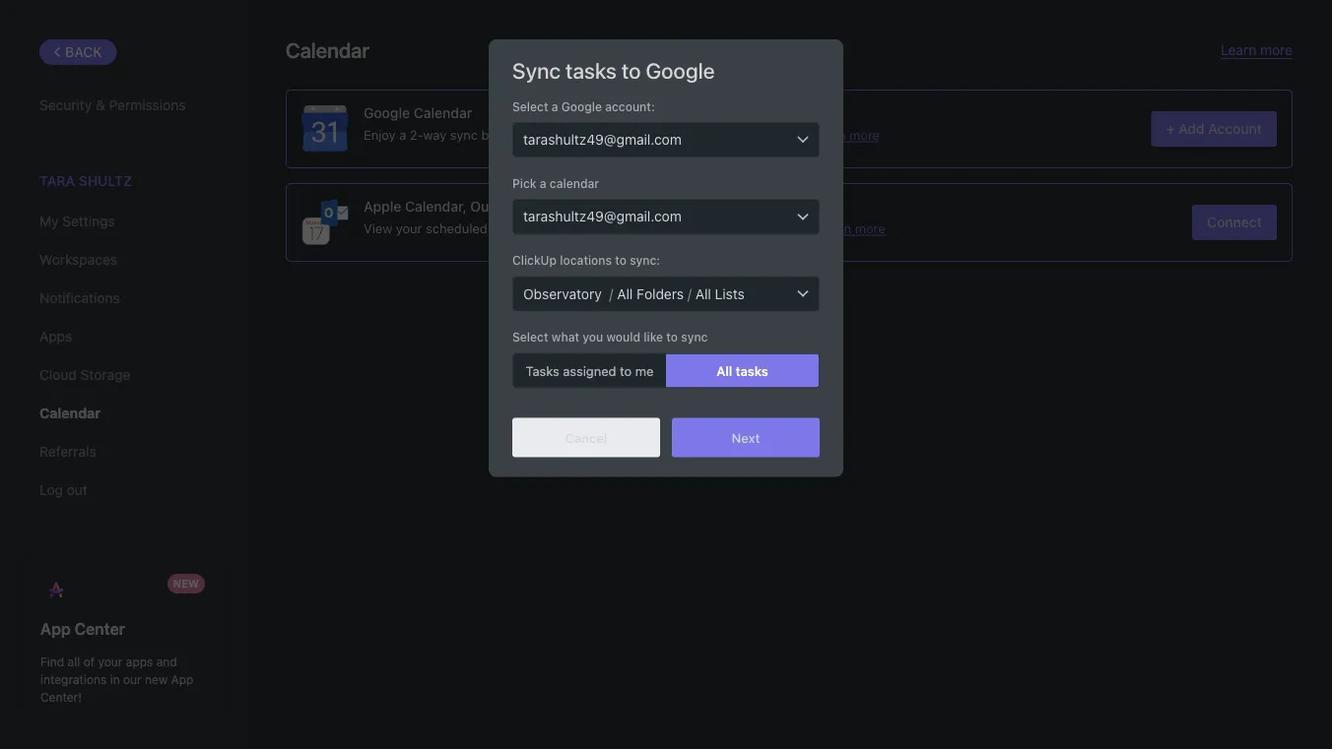 Task type: describe. For each thing, give the bounding box(es) containing it.
lists
[[715, 286, 745, 302]]

learn for connect
[[818, 221, 852, 236]]

0 horizontal spatial calendar
[[550, 177, 599, 190]]

+ add account
[[1166, 121, 1262, 137]]

tasks inside apple calendar, outlook view your scheduled clickup tasks inside your calendar with one-way sync. learn more
[[541, 221, 573, 236]]

apple
[[364, 198, 401, 215]]

2 tarashultz49@gmail.com button from the top
[[512, 199, 820, 235]]

your right 'between'
[[536, 127, 562, 142]]

way inside apple calendar, outlook view your scheduled clickup tasks inside your calendar with one-way sync. learn more
[[756, 221, 780, 236]]

connect button
[[1193, 205, 1277, 240]]

security
[[39, 97, 92, 113]]

0 vertical spatial learn more link
[[1221, 42, 1293, 59]]

security & permissions
[[39, 97, 186, 113]]

0 horizontal spatial all
[[617, 286, 633, 302]]

locations
[[560, 254, 612, 267]]

google up account: at the left top of the page
[[646, 57, 715, 83]]

account
[[1208, 121, 1262, 137]]

back
[[65, 44, 102, 60]]

new
[[173, 578, 199, 591]]

sync tasks to google
[[512, 57, 715, 83]]

in
[[110, 673, 120, 687]]

sync.
[[783, 221, 815, 236]]

observatory
[[523, 286, 602, 302]]

of
[[83, 656, 95, 669]]

between
[[482, 127, 533, 142]]

what
[[552, 331, 579, 345]]

more for +
[[850, 127, 880, 142]]

&
[[96, 97, 105, 113]]

learn more link for +
[[813, 127, 880, 142]]

my settings
[[39, 214, 115, 230]]

add
[[1179, 121, 1205, 137]]

assigned
[[563, 364, 616, 379]]

2 vertical spatial calendar
[[39, 406, 101, 422]]

to for sync:
[[615, 254, 627, 267]]

apple calendar, outlook view your scheduled clickup tasks inside your calendar with one-way sync. learn more
[[364, 198, 886, 236]]

shultz
[[79, 173, 132, 189]]

pick
[[512, 177, 537, 190]]

calendar inside apple calendar, outlook view your scheduled clickup tasks inside your calendar with one-way sync. learn more
[[645, 221, 696, 236]]

security & permissions link
[[39, 89, 206, 122]]

1 / from the left
[[609, 286, 613, 302]]

tasks up next button
[[736, 364, 768, 379]]

next
[[732, 431, 760, 446]]

center
[[75, 621, 125, 639]]

log out link
[[39, 474, 206, 508]]

my
[[39, 214, 59, 230]]

select what you would like to sync
[[512, 331, 708, 345]]

0 horizontal spatial app
[[40, 621, 71, 639]]

you
[[583, 331, 603, 345]]

cloud
[[39, 367, 77, 384]]

inside
[[576, 221, 611, 236]]

account:
[[605, 100, 655, 113]]

notifications
[[39, 290, 120, 307]]

2 horizontal spatial all
[[717, 364, 732, 379]]

log
[[39, 483, 63, 499]]

tara
[[39, 173, 75, 189]]

tara shultz
[[39, 173, 132, 189]]

find all of your apps and integrations in our new app center!
[[40, 656, 193, 705]]

select a google account:
[[512, 100, 655, 113]]

a for pick
[[540, 177, 547, 190]]

our
[[123, 673, 142, 687]]

2-
[[410, 127, 423, 142]]

sync:
[[630, 254, 660, 267]]

learn more link for connect
[[818, 221, 886, 236]]

1 horizontal spatial calendar
[[286, 37, 369, 62]]

clickup inside google calendar enjoy a 2-way sync between your clickup tasks and your google calendar. learn more
[[566, 127, 612, 142]]

2 vertical spatial clickup
[[512, 254, 557, 267]]

with
[[700, 221, 725, 236]]

to for google
[[622, 57, 641, 83]]

sync
[[512, 57, 561, 83]]

your right "inside"
[[615, 221, 641, 236]]

cloud storage link
[[39, 359, 206, 392]]

select for select what you would like to sync
[[512, 331, 548, 345]]

integrations
[[40, 673, 107, 687]]

select for select a google account:
[[512, 100, 548, 113]]

more for connect
[[855, 221, 886, 236]]

google up enjoy
[[364, 105, 410, 121]]

clickup locations to sync:
[[512, 254, 660, 267]]

app inside find all of your apps and integrations in our new app center!
[[171, 673, 193, 687]]



Task type: locate. For each thing, give the bounding box(es) containing it.
0 vertical spatial and
[[651, 127, 673, 142]]

cancel button
[[512, 418, 660, 458]]

0 vertical spatial tarashultz49@gmail.com button
[[512, 122, 820, 158]]

workspaces
[[39, 252, 117, 268]]

0 horizontal spatial and
[[156, 656, 177, 669]]

calendar up "inside"
[[550, 177, 599, 190]]

tarashultz49@gmail.com button
[[512, 122, 820, 158], [512, 199, 820, 235]]

2 horizontal spatial a
[[552, 100, 558, 113]]

0 horizontal spatial way
[[423, 127, 447, 142]]

sync right like
[[681, 331, 708, 345]]

back link
[[39, 39, 117, 65]]

1 select from the top
[[512, 100, 548, 113]]

0 vertical spatial more
[[1260, 42, 1293, 58]]

more inside learn more link
[[1260, 42, 1293, 58]]

all tasks
[[717, 364, 768, 379]]

learn inside apple calendar, outlook view your scheduled clickup tasks inside your calendar with one-way sync. learn more
[[818, 221, 852, 236]]

your up in
[[98, 656, 123, 669]]

0 horizontal spatial calendar
[[39, 406, 101, 422]]

0 vertical spatial tarashultz49@gmail.com
[[523, 132, 682, 148]]

tarashultz49@gmail.com up clickup locations to sync:
[[523, 209, 682, 225]]

1 horizontal spatial /
[[688, 286, 692, 302]]

2 horizontal spatial calendar
[[414, 105, 472, 121]]

to right like
[[667, 331, 678, 345]]

tasks inside google calendar enjoy a 2-way sync between your clickup tasks and your google calendar. learn more
[[616, 127, 647, 142]]

1 horizontal spatial sync
[[681, 331, 708, 345]]

1 vertical spatial select
[[512, 331, 548, 345]]

more up account
[[1260, 42, 1293, 58]]

your inside find all of your apps and integrations in our new app center!
[[98, 656, 123, 669]]

a left 2-
[[399, 127, 406, 142]]

0 vertical spatial select
[[512, 100, 548, 113]]

select left what
[[512, 331, 548, 345]]

referrals link
[[39, 436, 206, 469]]

and inside find all of your apps and integrations in our new app center!
[[156, 656, 177, 669]]

/ down clickup locations to sync:
[[609, 286, 613, 302]]

and inside google calendar enjoy a 2-way sync between your clickup tasks and your google calendar. learn more
[[651, 127, 673, 142]]

1 vertical spatial a
[[399, 127, 406, 142]]

0 vertical spatial way
[[423, 127, 447, 142]]

learn more link right the calendar.
[[813, 127, 880, 142]]

+
[[1166, 121, 1175, 137]]

clickup inside apple calendar, outlook view your scheduled clickup tasks inside your calendar with one-way sync. learn more
[[491, 221, 538, 236]]

1 vertical spatial way
[[756, 221, 780, 236]]

learn
[[1221, 42, 1257, 58], [813, 127, 846, 142], [818, 221, 852, 236]]

0 vertical spatial learn
[[1221, 42, 1257, 58]]

more inside apple calendar, outlook view your scheduled clickup tasks inside your calendar with one-way sync. learn more
[[855, 221, 886, 236]]

way left sync.
[[756, 221, 780, 236]]

notifications link
[[39, 282, 206, 316]]

0 vertical spatial sync
[[450, 127, 478, 142]]

2 vertical spatial a
[[540, 177, 547, 190]]

way right enjoy
[[423, 127, 447, 142]]

referrals
[[39, 444, 96, 460]]

1 vertical spatial calendar
[[414, 105, 472, 121]]

cloud storage
[[39, 367, 130, 384]]

out
[[67, 483, 88, 499]]

a
[[552, 100, 558, 113], [399, 127, 406, 142], [540, 177, 547, 190]]

1 vertical spatial tarashultz49@gmail.com button
[[512, 199, 820, 235]]

learn right sync.
[[818, 221, 852, 236]]

log out
[[39, 483, 88, 499]]

more right sync.
[[855, 221, 886, 236]]

outlook
[[471, 198, 522, 215]]

learn for +
[[813, 127, 846, 142]]

view
[[364, 221, 392, 236]]

app right new
[[171, 673, 193, 687]]

1 tarashultz49@gmail.com from the top
[[523, 132, 682, 148]]

all
[[68, 656, 80, 669]]

tasks
[[526, 364, 560, 379]]

2 vertical spatial learn more link
[[818, 221, 886, 236]]

1 horizontal spatial app
[[171, 673, 193, 687]]

google calendar enjoy a 2-way sync between your clickup tasks and your google calendar. learn more
[[364, 105, 880, 142]]

clickup down outlook
[[491, 221, 538, 236]]

scheduled
[[426, 221, 488, 236]]

/
[[609, 286, 613, 302], [688, 286, 692, 302]]

1 vertical spatial learn
[[813, 127, 846, 142]]

1 vertical spatial clickup
[[491, 221, 538, 236]]

more right the calendar.
[[850, 127, 880, 142]]

0 vertical spatial app
[[40, 621, 71, 639]]

me
[[635, 364, 654, 379]]

to
[[622, 57, 641, 83], [615, 254, 627, 267], [667, 331, 678, 345], [620, 364, 632, 379]]

way
[[423, 127, 447, 142], [756, 221, 780, 236]]

your right view
[[396, 221, 422, 236]]

one-
[[728, 221, 756, 236]]

a inside google calendar enjoy a 2-way sync between your clickup tasks and your google calendar. learn more
[[399, 127, 406, 142]]

a for select
[[552, 100, 558, 113]]

calendar up sync:
[[645, 221, 696, 236]]

1 vertical spatial app
[[171, 673, 193, 687]]

app up find
[[40, 621, 71, 639]]

learn more
[[1221, 42, 1293, 58]]

and down account: at the left top of the page
[[651, 127, 673, 142]]

apps
[[126, 656, 153, 669]]

app
[[40, 621, 71, 639], [171, 673, 193, 687]]

google left the calendar.
[[707, 127, 749, 142]]

next button
[[672, 418, 820, 458]]

0 horizontal spatial sync
[[450, 127, 478, 142]]

folders
[[637, 286, 684, 302]]

a right pick
[[540, 177, 547, 190]]

your
[[536, 127, 562, 142], [677, 127, 703, 142], [396, 221, 422, 236], [615, 221, 641, 236], [98, 656, 123, 669]]

google left account: at the left top of the page
[[562, 100, 602, 113]]

1 vertical spatial calendar
[[645, 221, 696, 236]]

all left lists
[[695, 286, 711, 302]]

storage
[[80, 367, 130, 384]]

0 vertical spatial calendar
[[550, 177, 599, 190]]

clickup up observatory
[[512, 254, 557, 267]]

pick a calendar
[[512, 177, 599, 190]]

1 vertical spatial sync
[[681, 331, 708, 345]]

all left folders
[[617, 286, 633, 302]]

all
[[617, 286, 633, 302], [695, 286, 711, 302], [717, 364, 732, 379]]

observatory / all folders / all lists
[[523, 286, 745, 302]]

1 vertical spatial tarashultz49@gmail.com
[[523, 209, 682, 225]]

2 vertical spatial more
[[855, 221, 886, 236]]

0 horizontal spatial /
[[609, 286, 613, 302]]

learn more link up account
[[1221, 42, 1293, 59]]

/ right folders
[[688, 286, 692, 302]]

2 tarashultz49@gmail.com from the top
[[523, 209, 682, 225]]

like
[[644, 331, 663, 345]]

workspaces link
[[39, 244, 206, 277]]

would
[[607, 331, 641, 345]]

tasks
[[566, 57, 617, 83], [616, 127, 647, 142], [541, 221, 573, 236], [736, 364, 768, 379]]

0 vertical spatial clickup
[[566, 127, 612, 142]]

clickup
[[566, 127, 612, 142], [491, 221, 538, 236], [512, 254, 557, 267]]

learn inside google calendar enjoy a 2-way sync between your clickup tasks and your google calendar. learn more
[[813, 127, 846, 142]]

sync left 'between'
[[450, 127, 478, 142]]

all up next
[[717, 364, 732, 379]]

learn more link right sync.
[[818, 221, 886, 236]]

calendar inside google calendar enjoy a 2-way sync between your clickup tasks and your google calendar. learn more
[[414, 105, 472, 121]]

2 / from the left
[[688, 286, 692, 302]]

calendar,
[[405, 198, 467, 215]]

settings
[[62, 214, 115, 230]]

1 horizontal spatial calendar
[[645, 221, 696, 236]]

center!
[[40, 691, 82, 705]]

clickup down select a google account: at the top of the page
[[566, 127, 612, 142]]

and up new
[[156, 656, 177, 669]]

0 vertical spatial a
[[552, 100, 558, 113]]

1 horizontal spatial a
[[540, 177, 547, 190]]

1 vertical spatial learn more link
[[813, 127, 880, 142]]

tasks left "inside"
[[541, 221, 573, 236]]

apps
[[39, 329, 72, 345]]

1 vertical spatial and
[[156, 656, 177, 669]]

and
[[651, 127, 673, 142], [156, 656, 177, 669]]

tarashultz49@gmail.com down select a google account: at the top of the page
[[523, 132, 682, 148]]

learn more link
[[1221, 42, 1293, 59], [813, 127, 880, 142], [818, 221, 886, 236]]

new
[[145, 673, 168, 687]]

sync
[[450, 127, 478, 142], [681, 331, 708, 345]]

tarashultz49@gmail.com button down account: at the left top of the page
[[512, 122, 820, 158]]

apps link
[[39, 320, 206, 354]]

sync for what
[[681, 331, 708, 345]]

calendar link
[[39, 397, 206, 431]]

1 tarashultz49@gmail.com button from the top
[[512, 122, 820, 158]]

1 horizontal spatial all
[[695, 286, 711, 302]]

to for me
[[620, 364, 632, 379]]

tasks down account: at the left top of the page
[[616, 127, 647, 142]]

a down sync
[[552, 100, 558, 113]]

permissions
[[109, 97, 186, 113]]

sync for calendar
[[450, 127, 478, 142]]

sync inside google calendar enjoy a 2-way sync between your clickup tasks and your google calendar. learn more
[[450, 127, 478, 142]]

more inside google calendar enjoy a 2-way sync between your clickup tasks and your google calendar. learn more
[[850, 127, 880, 142]]

1 horizontal spatial way
[[756, 221, 780, 236]]

calendar
[[286, 37, 369, 62], [414, 105, 472, 121], [39, 406, 101, 422]]

to left sync:
[[615, 254, 627, 267]]

more
[[1260, 42, 1293, 58], [850, 127, 880, 142], [855, 221, 886, 236]]

1 vertical spatial more
[[850, 127, 880, 142]]

app center
[[40, 621, 125, 639]]

1 horizontal spatial and
[[651, 127, 673, 142]]

0 vertical spatial calendar
[[286, 37, 369, 62]]

calendar
[[550, 177, 599, 190], [645, 221, 696, 236]]

2 vertical spatial learn
[[818, 221, 852, 236]]

tasks assigned to me
[[526, 364, 654, 379]]

tarashultz49@gmail.com button up sync:
[[512, 199, 820, 235]]

learn right the calendar.
[[813, 127, 846, 142]]

cancel
[[565, 431, 607, 446]]

enjoy
[[364, 127, 396, 142]]

tasks up select a google account: at the top of the page
[[566, 57, 617, 83]]

connect
[[1207, 214, 1262, 231]]

tarashultz49@gmail.com
[[523, 132, 682, 148], [523, 209, 682, 225]]

to up account: at the left top of the page
[[622, 57, 641, 83]]

your left the calendar.
[[677, 127, 703, 142]]

learn up account
[[1221, 42, 1257, 58]]

0 horizontal spatial a
[[399, 127, 406, 142]]

find
[[40, 656, 64, 669]]

calendar.
[[753, 127, 809, 142]]

to left me
[[620, 364, 632, 379]]

select up 'between'
[[512, 100, 548, 113]]

my settings link
[[39, 205, 206, 239]]

2 select from the top
[[512, 331, 548, 345]]

way inside google calendar enjoy a 2-way sync between your clickup tasks and your google calendar. learn more
[[423, 127, 447, 142]]



Task type: vqa. For each thing, say whether or not it's contained in the screenshot.
the "way" inside Google Calendar Enjoy a 2-way sync between your ClickUp tasks and your Google Calendar. Learn more
yes



